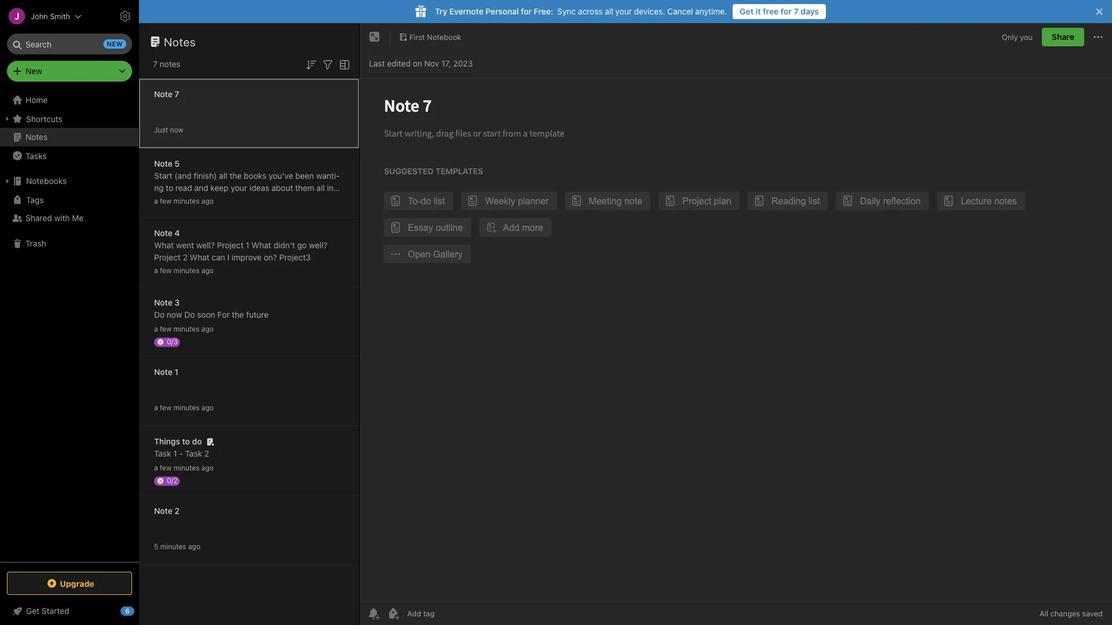 Task type: vqa. For each thing, say whether or not it's contained in the screenshot.
GO
yes



Task type: locate. For each thing, give the bounding box(es) containing it.
a inside start (and finish) all the books you've been wanti ng to read and keep your ideas about them all in one place. tip: if you're reading a physical book, take pictu...
[[274, 195, 278, 205]]

note for a few minutes ago
[[154, 368, 172, 377]]

task down do on the left
[[185, 449, 202, 459]]

0 vertical spatial 1
[[246, 241, 249, 250]]

minutes up things to do at the bottom
[[174, 404, 199, 412]]

now right just
[[170, 126, 183, 134]]

1 horizontal spatial all
[[316, 183, 325, 193]]

a few minutes ago up things to do at the bottom
[[154, 404, 214, 412]]

i
[[227, 253, 229, 262]]

5 note from the top
[[154, 368, 172, 377]]

do
[[154, 310, 165, 320], [184, 310, 195, 320]]

get for get started
[[26, 607, 39, 616]]

1 horizontal spatial for
[[781, 7, 792, 16]]

get left started
[[26, 607, 39, 616]]

1 vertical spatial notes
[[25, 132, 48, 142]]

just now
[[154, 126, 183, 134]]

what up 'on?'
[[252, 241, 271, 250]]

last edited on nov 17, 2023
[[369, 59, 473, 68]]

0 vertical spatial 5
[[175, 159, 180, 169]]

1 task from the left
[[154, 449, 171, 459]]

the left books
[[230, 171, 242, 181]]

note
[[154, 89, 172, 99], [154, 159, 172, 169], [154, 228, 172, 238], [154, 298, 172, 308], [154, 368, 172, 377], [154, 507, 172, 516]]

2023
[[453, 59, 473, 68]]

the inside start (and finish) all the books you've been wanti ng to read and keep your ideas about them all in one place. tip: if you're reading a physical book, take pictu...
[[230, 171, 242, 181]]

1 horizontal spatial to
[[182, 437, 190, 447]]

all changes saved
[[1040, 610, 1103, 618]]

-
[[179, 449, 183, 459]]

ago
[[201, 197, 214, 205], [201, 267, 214, 275], [201, 325, 214, 333], [201, 404, 214, 412], [201, 464, 214, 472], [188, 543, 200, 551]]

get inside 'help and learning task checklist' field
[[26, 607, 39, 616]]

1 inside what went well? project 1 what didn't go well? project 2 what can i improve on? project3
[[246, 241, 249, 250]]

Sort options field
[[304, 57, 318, 72]]

for for free:
[[521, 7, 532, 16]]

first
[[410, 32, 425, 41]]

2 task from the left
[[185, 449, 202, 459]]

7 left days
[[794, 7, 799, 16]]

project down went
[[154, 253, 181, 262]]

a
[[274, 195, 278, 205], [154, 197, 158, 205], [154, 267, 158, 275], [154, 325, 158, 333], [154, 404, 158, 412], [154, 464, 158, 472]]

tip:
[[195, 195, 209, 205]]

1 horizontal spatial 5
[[175, 159, 180, 169]]

what went well? project 1 what didn't go well? project 2 what can i improve on? project3
[[154, 241, 327, 262]]

what down note 4
[[154, 241, 174, 250]]

7 notes
[[153, 59, 180, 69]]

few up 0/3
[[160, 325, 172, 333]]

3 a few minutes ago from the top
[[154, 325, 214, 333]]

1 vertical spatial the
[[232, 310, 244, 320]]

for
[[521, 7, 532, 16], [781, 7, 792, 16]]

0 vertical spatial 2
[[183, 253, 188, 262]]

2 right -
[[204, 449, 209, 459]]

a down about
[[274, 195, 278, 205]]

4 few from the top
[[160, 404, 172, 412]]

7 down notes
[[175, 89, 179, 99]]

note 3
[[154, 298, 180, 308]]

well?
[[196, 241, 215, 250], [309, 241, 327, 250]]

across
[[578, 7, 603, 16]]

notes
[[164, 35, 196, 48], [25, 132, 48, 142]]

for left free:
[[521, 7, 532, 16]]

for right free
[[781, 7, 792, 16]]

project3
[[279, 253, 311, 262]]

few up things
[[160, 404, 172, 412]]

1 vertical spatial now
[[167, 310, 182, 320]]

minutes up 0/3
[[174, 325, 199, 333]]

1 vertical spatial project
[[154, 253, 181, 262]]

2 few from the top
[[160, 267, 172, 275]]

now for just
[[170, 126, 183, 134]]

now down 3 on the top
[[167, 310, 182, 320]]

Note Editor text field
[[360, 79, 1112, 602]]

to inside start (and finish) all the books you've been wanti ng to read and keep your ideas about them all in one place. tip: if you're reading a physical book, take pictu...
[[166, 183, 173, 193]]

well? up can
[[196, 241, 215, 250]]

1 vertical spatial 7
[[153, 59, 157, 69]]

note 7
[[154, 89, 179, 99]]

1 left -
[[173, 449, 177, 459]]

few up take
[[160, 197, 172, 205]]

home link
[[0, 91, 139, 109]]

1 up "improve"
[[246, 241, 249, 250]]

new search field
[[15, 34, 126, 54]]

1 horizontal spatial 7
[[175, 89, 179, 99]]

6 note from the top
[[154, 507, 172, 516]]

0 vertical spatial 7
[[794, 7, 799, 16]]

the right 'for'
[[232, 310, 244, 320]]

get inside button
[[740, 7, 754, 16]]

1 vertical spatial 5
[[154, 543, 158, 551]]

a few minutes ago
[[154, 197, 214, 205], [154, 267, 214, 275], [154, 325, 214, 333], [154, 404, 214, 412], [154, 464, 214, 472]]

1 few from the top
[[160, 197, 172, 205]]

0 horizontal spatial do
[[154, 310, 165, 320]]

a few minutes ago up pictu...
[[154, 197, 214, 205]]

to down start
[[166, 183, 173, 193]]

note down 0/2 in the left of the page
[[154, 507, 172, 516]]

for inside get it free for 7 days button
[[781, 7, 792, 16]]

1 vertical spatial get
[[26, 607, 39, 616]]

and
[[194, 183, 208, 193]]

1 note from the top
[[154, 89, 172, 99]]

a few minutes ago down went
[[154, 267, 214, 275]]

task down things
[[154, 449, 171, 459]]

new
[[25, 66, 42, 76]]

your left 'devices.'
[[615, 7, 632, 16]]

2 vertical spatial 1
[[173, 449, 177, 459]]

1 for from the left
[[521, 7, 532, 16]]

a few minutes ago up 0/3
[[154, 325, 214, 333]]

4 a few minutes ago from the top
[[154, 404, 214, 412]]

few up 'note 3'
[[160, 267, 172, 275]]

few up 0/2 in the left of the page
[[160, 464, 172, 472]]

get for get it free for 7 days
[[740, 7, 754, 16]]

for for 7
[[781, 7, 792, 16]]

1
[[246, 241, 249, 250], [175, 368, 178, 377], [173, 449, 177, 459]]

soon
[[197, 310, 215, 320]]

0 horizontal spatial to
[[166, 183, 173, 193]]

4 note from the top
[[154, 298, 172, 308]]

2
[[183, 253, 188, 262], [204, 449, 209, 459], [175, 507, 180, 516]]

2 for from the left
[[781, 7, 792, 16]]

2 horizontal spatial 7
[[794, 7, 799, 16]]

5 up (and
[[175, 159, 180, 169]]

2 inside what went well? project 1 what didn't go well? project 2 what can i improve on? project3
[[183, 253, 188, 262]]

notebook
[[427, 32, 461, 41]]

get it free for 7 days button
[[733, 4, 826, 19]]

note left 3 on the top
[[154, 298, 172, 308]]

5
[[175, 159, 180, 169], [154, 543, 158, 551]]

note up start
[[154, 159, 172, 169]]

do left soon
[[184, 310, 195, 320]]

your up you're
[[231, 183, 247, 193]]

notes up notes
[[164, 35, 196, 48]]

3
[[175, 298, 180, 308]]

try evernote personal for free: sync across all your devices. cancel anytime.
[[435, 7, 727, 16]]

0 vertical spatial the
[[230, 171, 242, 181]]

5 down note 2
[[154, 543, 158, 551]]

0 horizontal spatial 2
[[175, 507, 180, 516]]

all right across at the right top of page
[[605, 7, 613, 16]]

all up keep
[[219, 171, 227, 181]]

well? right go
[[309, 241, 327, 250]]

Add tag field
[[406, 609, 493, 619]]

get
[[740, 7, 754, 16], [26, 607, 39, 616]]

ng
[[154, 171, 340, 193]]

2 do from the left
[[184, 310, 195, 320]]

1 horizontal spatial project
[[217, 241, 243, 250]]

notebooks link
[[0, 172, 138, 191]]

get it free for 7 days
[[740, 7, 819, 16]]

a up things
[[154, 404, 158, 412]]

last
[[369, 59, 385, 68]]

first notebook
[[410, 32, 461, 41]]

0 horizontal spatial 5
[[154, 543, 158, 551]]

note down 7 notes
[[154, 89, 172, 99]]

Account field
[[0, 5, 82, 28]]

notes inside tree
[[25, 132, 48, 142]]

2 down 0/2 in the left of the page
[[175, 507, 180, 516]]

3 note from the top
[[154, 228, 172, 238]]

0 horizontal spatial get
[[26, 607, 39, 616]]

1 vertical spatial your
[[231, 183, 247, 193]]

1 horizontal spatial do
[[184, 310, 195, 320]]

1 vertical spatial 1
[[175, 368, 178, 377]]

physical
[[281, 195, 311, 205]]

what left can
[[190, 253, 209, 262]]

start (and finish) all the books you've been wanti ng to read and keep your ideas about them all in one place. tip: if you're reading a physical book, take pictu...
[[154, 171, 340, 217]]

note down 0/3
[[154, 368, 172, 377]]

1 for task 1 - task 2
[[173, 449, 177, 459]]

went
[[176, 241, 194, 250]]

Help and Learning task checklist field
[[0, 602, 139, 621]]

1 horizontal spatial notes
[[164, 35, 196, 48]]

personal
[[486, 7, 519, 16]]

project up i
[[217, 241, 243, 250]]

now
[[170, 126, 183, 134], [167, 310, 182, 320]]

0 vertical spatial now
[[170, 126, 183, 134]]

1 horizontal spatial get
[[740, 7, 754, 16]]

you've
[[269, 171, 293, 181]]

0 vertical spatial notes
[[164, 35, 196, 48]]

1 horizontal spatial well?
[[309, 241, 327, 250]]

you
[[1020, 33, 1033, 41]]

0 vertical spatial to
[[166, 183, 173, 193]]

0 horizontal spatial all
[[219, 171, 227, 181]]

john
[[31, 12, 48, 21]]

5 minutes ago
[[154, 543, 200, 551]]

0 horizontal spatial well?
[[196, 241, 215, 250]]

3 few from the top
[[160, 325, 172, 333]]

2 horizontal spatial all
[[605, 7, 613, 16]]

2 note from the top
[[154, 159, 172, 169]]

17,
[[441, 59, 451, 68]]

0 horizontal spatial your
[[231, 183, 247, 193]]

0 horizontal spatial project
[[154, 253, 181, 262]]

task 1 - task 2
[[154, 449, 209, 459]]

trash link
[[0, 235, 138, 253]]

get left it
[[740, 7, 754, 16]]

me
[[72, 213, 84, 223]]

7 left notes
[[153, 59, 157, 69]]

notes up tasks
[[25, 132, 48, 142]]

a few minutes ago down "task 1 - task 2"
[[154, 464, 214, 472]]

all left in
[[316, 183, 325, 193]]

minutes
[[174, 197, 199, 205], [174, 267, 199, 275], [174, 325, 199, 333], [174, 404, 199, 412], [174, 464, 199, 472], [160, 543, 186, 551]]

1 for note 1
[[175, 368, 178, 377]]

1 horizontal spatial task
[[185, 449, 202, 459]]

pictu...
[[172, 208, 198, 217]]

can
[[212, 253, 225, 262]]

improve
[[232, 253, 261, 262]]

0 vertical spatial project
[[217, 241, 243, 250]]

1 horizontal spatial your
[[615, 7, 632, 16]]

4
[[175, 228, 180, 238]]

1 vertical spatial all
[[219, 171, 227, 181]]

0 vertical spatial get
[[740, 7, 754, 16]]

0 vertical spatial all
[[605, 7, 613, 16]]

2 vertical spatial all
[[316, 183, 325, 193]]

them
[[295, 183, 314, 193]]

shortcuts
[[26, 114, 62, 124]]

0 horizontal spatial notes
[[25, 132, 48, 142]]

expand notebooks image
[[3, 177, 12, 186]]

1 vertical spatial 2
[[204, 449, 209, 459]]

0 horizontal spatial task
[[154, 449, 171, 459]]

0 horizontal spatial for
[[521, 7, 532, 16]]

about
[[272, 183, 293, 193]]

2 down went
[[183, 253, 188, 262]]

tree
[[0, 91, 139, 562]]

to left do on the left
[[182, 437, 190, 447]]

your
[[615, 7, 632, 16], [231, 183, 247, 193]]

new
[[107, 40, 123, 48]]

1 horizontal spatial 2
[[183, 253, 188, 262]]

2 vertical spatial 7
[[175, 89, 179, 99]]

note left 4
[[154, 228, 172, 238]]

shortcuts button
[[0, 109, 138, 128]]

1 down 0/3
[[175, 368, 178, 377]]

note window element
[[360, 23, 1112, 626]]

do down 'note 3'
[[154, 310, 165, 320]]



Task type: describe. For each thing, give the bounding box(es) containing it.
Search text field
[[15, 34, 124, 54]]

View options field
[[335, 57, 352, 72]]

with
[[54, 213, 70, 223]]

started
[[42, 607, 69, 616]]

5 few from the top
[[160, 464, 172, 472]]

expand note image
[[368, 30, 382, 44]]

minutes down went
[[174, 267, 199, 275]]

minutes down note 2
[[160, 543, 186, 551]]

note 4
[[154, 228, 180, 238]]

notebooks
[[26, 176, 67, 186]]

days
[[801, 7, 819, 16]]

note for do now do soon for the future
[[154, 298, 172, 308]]

7 inside button
[[794, 7, 799, 16]]

0 vertical spatial your
[[615, 7, 632, 16]]

tree containing home
[[0, 91, 139, 562]]

add a reminder image
[[367, 607, 381, 621]]

sync
[[557, 7, 576, 16]]

in
[[327, 183, 334, 193]]

a up 'note 3'
[[154, 267, 158, 275]]

1 do from the left
[[154, 310, 165, 320]]

anytime.
[[695, 7, 727, 16]]

home
[[25, 95, 48, 105]]

on
[[413, 59, 422, 68]]

0/3
[[167, 338, 178, 346]]

minutes down "task 1 - task 2"
[[174, 464, 199, 472]]

books
[[244, 171, 266, 181]]

changes
[[1050, 610, 1080, 618]]

free
[[763, 7, 779, 16]]

tags
[[26, 195, 44, 205]]

new button
[[7, 61, 132, 82]]

one
[[154, 195, 168, 205]]

note 1
[[154, 368, 178, 377]]

cancel
[[667, 7, 693, 16]]

shared
[[25, 213, 52, 223]]

2 horizontal spatial what
[[252, 241, 271, 250]]

click to collapse image
[[135, 604, 143, 618]]

reading
[[244, 195, 272, 205]]

share
[[1052, 32, 1074, 42]]

wanti
[[316, 171, 340, 181]]

on?
[[264, 253, 277, 262]]

5 a few minutes ago from the top
[[154, 464, 214, 472]]

your inside start (and finish) all the books you've been wanti ng to read and keep your ideas about them all in one place. tip: if you're reading a physical book, take pictu...
[[231, 183, 247, 193]]

settings image
[[118, 9, 132, 23]]

read
[[175, 183, 192, 193]]

0 horizontal spatial 7
[[153, 59, 157, 69]]

devices.
[[634, 7, 665, 16]]

all
[[1040, 610, 1048, 618]]

a up take
[[154, 197, 158, 205]]

for
[[217, 310, 230, 320]]

you're
[[218, 195, 242, 205]]

only you
[[1002, 33, 1033, 41]]

1 vertical spatial to
[[182, 437, 190, 447]]

add filters image
[[321, 58, 335, 72]]

notes
[[160, 59, 180, 69]]

a down 'note 3'
[[154, 325, 158, 333]]

upgrade button
[[7, 572, 132, 595]]

now for do
[[167, 310, 182, 320]]

note 5
[[154, 159, 180, 169]]

2 horizontal spatial 2
[[204, 449, 209, 459]]

shared with me link
[[0, 209, 138, 228]]

future
[[246, 310, 269, 320]]

note for start (and finish) all the books you've been wanti ng to read and keep your ideas about them all in one place. tip: if you're reading a physical book, take pictu...
[[154, 159, 172, 169]]

do
[[192, 437, 202, 447]]

go
[[297, 241, 307, 250]]

nov
[[424, 59, 439, 68]]

1 horizontal spatial what
[[190, 253, 209, 262]]

Add filters field
[[321, 57, 335, 72]]

things to do
[[154, 437, 202, 447]]

2 well? from the left
[[309, 241, 327, 250]]

More actions field
[[1091, 28, 1105, 46]]

ideas
[[249, 183, 269, 193]]

didn't
[[273, 241, 295, 250]]

0 horizontal spatial what
[[154, 241, 174, 250]]

0/2
[[167, 477, 178, 485]]

saved
[[1082, 610, 1103, 618]]

book,
[[313, 195, 334, 205]]

share button
[[1042, 28, 1084, 46]]

free:
[[534, 7, 553, 16]]

take
[[154, 208, 170, 217]]

tasks button
[[0, 147, 138, 165]]

only
[[1002, 33, 1018, 41]]

note for just now
[[154, 89, 172, 99]]

2 a few minutes ago from the top
[[154, 267, 214, 275]]

finish)
[[194, 171, 217, 181]]

start
[[154, 171, 172, 181]]

note 2
[[154, 507, 180, 516]]

1 well? from the left
[[196, 241, 215, 250]]

place.
[[170, 195, 193, 205]]

6
[[125, 608, 130, 615]]

note for 5 minutes ago
[[154, 507, 172, 516]]

been
[[295, 171, 314, 181]]

things
[[154, 437, 180, 447]]

first notebook button
[[395, 29, 465, 45]]

keep
[[210, 183, 229, 193]]

smith
[[50, 12, 70, 21]]

2 vertical spatial 2
[[175, 507, 180, 516]]

a down things
[[154, 464, 158, 472]]

1 a few minutes ago from the top
[[154, 197, 214, 205]]

tasks
[[25, 151, 47, 161]]

tags button
[[0, 191, 138, 209]]

more actions image
[[1091, 30, 1105, 44]]

minutes up pictu...
[[174, 197, 199, 205]]

upgrade
[[60, 579, 94, 589]]

edited
[[387, 59, 411, 68]]

add tag image
[[386, 607, 400, 621]]

just
[[154, 126, 168, 134]]

it
[[756, 7, 761, 16]]

if
[[211, 195, 216, 205]]

shared with me
[[25, 213, 84, 223]]

get started
[[26, 607, 69, 616]]

note for what went well? project 1 what didn't go well? project 2 what can i improve on? project3
[[154, 228, 172, 238]]



